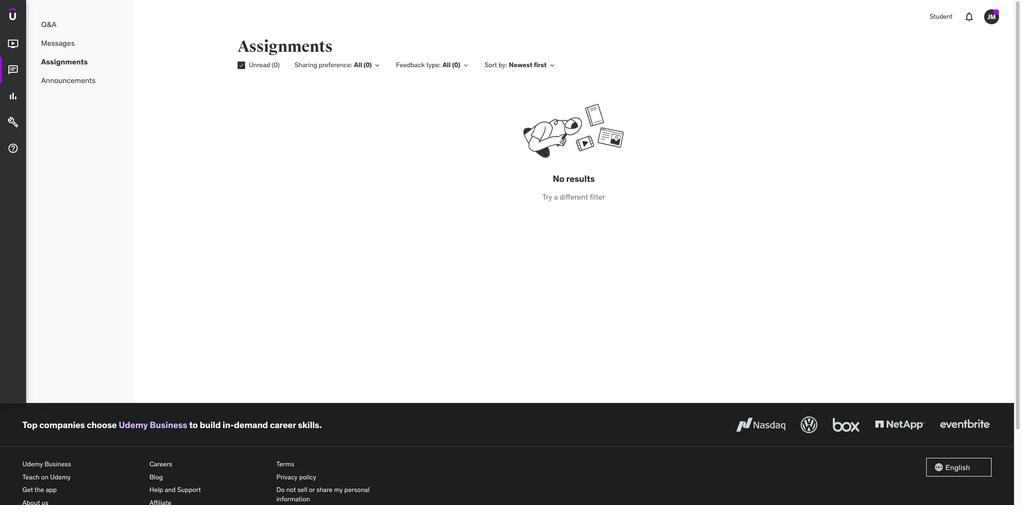 Task type: vqa. For each thing, say whether or not it's contained in the screenshot.
top Coupon Icon
no



Task type: describe. For each thing, give the bounding box(es) containing it.
xsmall image for feedback type: all (0)
[[462, 62, 470, 69]]

(0) for feedback type: all (0)
[[452, 61, 460, 69]]

policy
[[299, 473, 316, 482]]

netapp image
[[873, 415, 927, 436]]

all for preference:
[[354, 61, 362, 69]]

personal
[[344, 486, 370, 495]]

2 medium image from the top
[[7, 65, 19, 76]]

on
[[41, 473, 48, 482]]

messages link
[[26, 34, 134, 52]]

newest
[[509, 61, 533, 69]]

messages
[[41, 38, 75, 48]]

careers link
[[149, 459, 269, 471]]

in-
[[223, 420, 234, 431]]

medium image
[[7, 143, 19, 154]]

student link
[[924, 6, 958, 28]]

my
[[334, 486, 343, 495]]

sharing
[[295, 61, 317, 69]]

first
[[534, 61, 547, 69]]

try
[[542, 192, 552, 202]]

demand
[[234, 420, 268, 431]]

q&a link
[[26, 15, 134, 34]]

feedback
[[396, 61, 425, 69]]

get the app link
[[22, 484, 142, 497]]

blog
[[149, 473, 163, 482]]

career
[[270, 420, 296, 431]]

all for type:
[[443, 61, 451, 69]]

companies
[[39, 420, 85, 431]]

student
[[930, 12, 953, 21]]

support
[[177, 486, 201, 495]]

1 xsmall image from the left
[[549, 62, 556, 69]]

2 xsmall image from the left
[[238, 62, 245, 69]]

(0) for sharing preference: all (0)
[[364, 61, 372, 69]]

help
[[149, 486, 163, 495]]

top companies choose udemy business to build in-demand career skills.
[[22, 420, 322, 431]]

privacy policy link
[[276, 471, 396, 484]]

teach on udemy link
[[22, 471, 142, 484]]

1 vertical spatial udemy
[[22, 460, 43, 469]]

try a different filter
[[542, 192, 605, 202]]

unread (0)
[[249, 61, 280, 69]]

3 medium image from the top
[[7, 91, 19, 102]]

careers blog help and support
[[149, 460, 201, 495]]

sell
[[298, 486, 307, 495]]

choose
[[87, 420, 117, 431]]

xsmall image for sharing preference: all (0)
[[374, 62, 381, 69]]

1 medium image from the top
[[7, 38, 19, 50]]

preference:
[[319, 61, 352, 69]]

privacy
[[276, 473, 298, 482]]

a
[[554, 192, 558, 202]]

not
[[286, 486, 296, 495]]

sort
[[485, 61, 497, 69]]

sort by: newest first
[[485, 61, 547, 69]]

jm link
[[981, 6, 1003, 28]]

no
[[553, 173, 564, 184]]

jm
[[988, 12, 996, 21]]

small image
[[934, 463, 944, 473]]

top
[[22, 420, 37, 431]]

0 vertical spatial udemy
[[119, 420, 148, 431]]

english
[[946, 463, 970, 472]]

4 medium image from the top
[[7, 117, 19, 128]]



Task type: locate. For each thing, give the bounding box(es) containing it.
0 horizontal spatial business
[[45, 460, 71, 469]]

1 horizontal spatial (0)
[[364, 61, 372, 69]]

different
[[560, 192, 588, 202]]

results
[[566, 173, 595, 184]]

(0) right "preference:"
[[364, 61, 372, 69]]

terms privacy policy do not sell or share my personal information
[[276, 460, 370, 504]]

assignments up announcements
[[41, 57, 88, 66]]

terms
[[276, 460, 294, 469]]

1 vertical spatial udemy business link
[[22, 459, 142, 471]]

1 horizontal spatial xsmall image
[[549, 62, 556, 69]]

0 vertical spatial business
[[150, 420, 187, 431]]

get
[[22, 486, 33, 495]]

skills.
[[298, 420, 322, 431]]

share
[[316, 486, 333, 495]]

build
[[200, 420, 221, 431]]

udemy up teach
[[22, 460, 43, 469]]

business left to
[[150, 420, 187, 431]]

do
[[276, 486, 285, 495]]

udemy business link up get the app link
[[22, 459, 142, 471]]

eventbrite image
[[938, 415, 992, 436]]

udemy business link up "careers"
[[119, 420, 187, 431]]

feedback type: all (0)
[[396, 61, 460, 69]]

to
[[189, 420, 198, 431]]

business up on
[[45, 460, 71, 469]]

volkswagen image
[[799, 415, 819, 436]]

xsmall image
[[549, 62, 556, 69], [238, 62, 245, 69]]

filter
[[590, 192, 605, 202]]

(0) right unread
[[272, 61, 280, 69]]

0 horizontal spatial (0)
[[272, 61, 280, 69]]

1 horizontal spatial assignments
[[238, 37, 333, 56]]

type:
[[426, 61, 441, 69]]

1 horizontal spatial all
[[443, 61, 451, 69]]

udemy business link
[[119, 420, 187, 431], [22, 459, 142, 471]]

udemy right choose
[[119, 420, 148, 431]]

xsmall image
[[374, 62, 381, 69], [462, 62, 470, 69]]

udemy right on
[[50, 473, 71, 482]]

sharing preference: all (0)
[[295, 61, 372, 69]]

the
[[35, 486, 44, 495]]

all
[[354, 61, 362, 69], [443, 61, 451, 69]]

0 horizontal spatial udemy
[[22, 460, 43, 469]]

assignments link
[[26, 52, 134, 71]]

help and support link
[[149, 484, 269, 497]]

2 vertical spatial udemy
[[50, 473, 71, 482]]

announcements link
[[26, 71, 134, 90]]

business inside 'udemy business teach on udemy get the app'
[[45, 460, 71, 469]]

xsmall image left 'feedback'
[[374, 62, 381, 69]]

xsmall image right "first"
[[549, 62, 556, 69]]

(0)
[[272, 61, 280, 69], [364, 61, 372, 69], [452, 61, 460, 69]]

teach
[[22, 473, 40, 482]]

xsmall image left unread
[[238, 62, 245, 69]]

you have alerts image
[[994, 9, 999, 15]]

2 (0) from the left
[[364, 61, 372, 69]]

q&a
[[41, 20, 56, 29]]

2 horizontal spatial (0)
[[452, 61, 460, 69]]

(0) right the type:
[[452, 61, 460, 69]]

do not sell or share my personal information button
[[276, 484, 396, 506]]

0 horizontal spatial xsmall image
[[238, 62, 245, 69]]

information
[[276, 495, 310, 504]]

careers
[[149, 460, 172, 469]]

business
[[150, 420, 187, 431], [45, 460, 71, 469]]

0 horizontal spatial assignments
[[41, 57, 88, 66]]

2 xsmall image from the left
[[462, 62, 470, 69]]

app
[[46, 486, 57, 495]]

1 horizontal spatial xsmall image
[[462, 62, 470, 69]]

1 horizontal spatial udemy
[[50, 473, 71, 482]]

1 all from the left
[[354, 61, 362, 69]]

2 all from the left
[[443, 61, 451, 69]]

and
[[165, 486, 176, 495]]

by:
[[499, 61, 507, 69]]

unread
[[249, 61, 270, 69]]

xsmall image left sort in the top of the page
[[462, 62, 470, 69]]

0 horizontal spatial xsmall image
[[374, 62, 381, 69]]

3 (0) from the left
[[452, 61, 460, 69]]

0 horizontal spatial all
[[354, 61, 362, 69]]

or
[[309, 486, 315, 495]]

1 horizontal spatial business
[[150, 420, 187, 431]]

english button
[[926, 459, 992, 477]]

no results
[[553, 173, 595, 184]]

assignments up unread (0)
[[238, 37, 333, 56]]

announcements
[[41, 76, 96, 85]]

0 vertical spatial udemy business link
[[119, 420, 187, 431]]

medium image
[[7, 38, 19, 50], [7, 65, 19, 76], [7, 91, 19, 102], [7, 117, 19, 128]]

udemy image
[[9, 7, 52, 23]]

udemy business teach on udemy get the app
[[22, 460, 71, 495]]

nasdaq image
[[734, 415, 788, 436]]

terms link
[[276, 459, 396, 471]]

2 horizontal spatial udemy
[[119, 420, 148, 431]]

assignments
[[238, 37, 333, 56], [41, 57, 88, 66]]

blog link
[[149, 471, 269, 484]]

all right the type:
[[443, 61, 451, 69]]

notifications image
[[964, 11, 975, 22]]

box image
[[831, 415, 862, 436]]

1 vertical spatial business
[[45, 460, 71, 469]]

udemy
[[119, 420, 148, 431], [22, 460, 43, 469], [50, 473, 71, 482]]

1 (0) from the left
[[272, 61, 280, 69]]

1 xsmall image from the left
[[374, 62, 381, 69]]

all right "preference:"
[[354, 61, 362, 69]]



